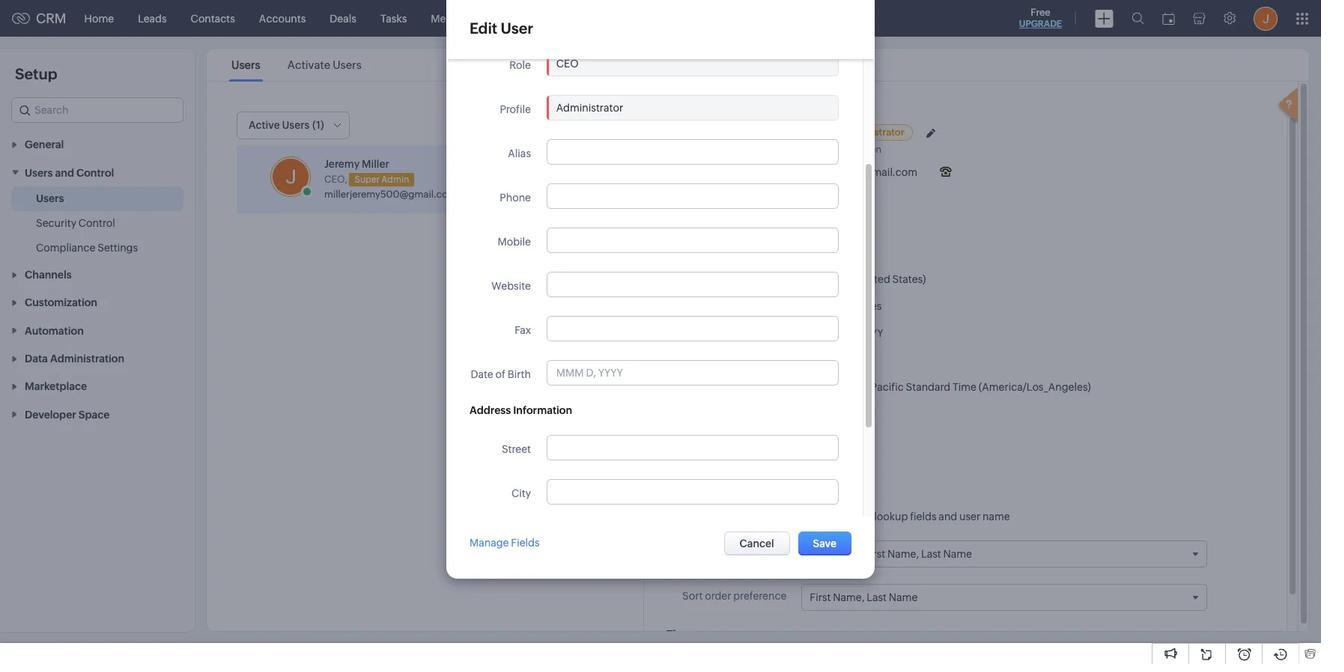 Task type: vqa. For each thing, say whether or not it's contained in the screenshot.
felix-
no



Task type: locate. For each thing, give the bounding box(es) containing it.
active users (1)
[[249, 119, 324, 131]]

display
[[667, 492, 706, 505]]

name down fullname
[[721, 547, 750, 559]]

users link for activate users link
[[229, 58, 263, 71]]

1 vertical spatial control
[[79, 217, 115, 229]]

1 vertical spatial and
[[939, 511, 958, 523]]

time zone
[[744, 381, 795, 393]]

control up compliance settings
[[79, 217, 115, 229]]

users and control
[[25, 167, 114, 179]]

fields
[[911, 511, 937, 523]]

mmm d, yyyy
[[817, 327, 884, 339]]

beyond imagination
[[791, 144, 882, 155]]

users and control button
[[0, 158, 195, 186]]

manage
[[470, 537, 509, 549]]

1 horizontal spatial users link
[[229, 58, 263, 71]]

0 horizontal spatial information
[[514, 405, 573, 417]]

beyond
[[791, 144, 826, 155]]

date for date of birth
[[471, 369, 494, 381]]

information
[[705, 242, 768, 254], [514, 405, 573, 417]]

crm
[[36, 10, 66, 26]]

&
[[783, 492, 792, 505]]

millerjeremy500@gmail.com down beyond imagination "link"
[[775, 166, 918, 178]]

1 horizontal spatial millerjeremy500@gmail.com
[[775, 166, 918, 178]]

show details
[[667, 202, 725, 213]]

save
[[814, 538, 837, 550]]

of left list
[[820, 511, 830, 523]]

0 vertical spatial date
[[735, 327, 758, 339]]

1 horizontal spatial date
[[735, 327, 758, 339]]

format
[[760, 327, 795, 339], [760, 354, 795, 366], [743, 492, 781, 505], [752, 547, 787, 559]]

1 vertical spatial information
[[514, 405, 573, 417]]

0 vertical spatial millerjeremy500@gmail.com
[[775, 166, 918, 178]]

time for time format
[[734, 354, 758, 366]]

0 vertical spatial and
[[55, 167, 74, 179]]

users and control region
[[0, 186, 195, 261]]

name up to at right bottom
[[709, 492, 740, 505]]

1 horizontal spatial and
[[939, 511, 958, 523]]

0 horizontal spatial and
[[55, 167, 74, 179]]

hours
[[830, 354, 859, 366]]

import users
[[543, 152, 605, 164]]

date up the time format
[[735, 327, 758, 339]]

0 horizontal spatial user
[[501, 19, 534, 37]]

1 vertical spatial date
[[471, 369, 494, 381]]

information down birth
[[514, 405, 573, 417]]

name
[[709, 492, 740, 505], [721, 547, 750, 559]]

date of birth
[[471, 369, 531, 381]]

and left user
[[939, 511, 958, 523]]

time
[[734, 354, 758, 366], [744, 381, 768, 393], [953, 381, 977, 393]]

alias
[[508, 148, 531, 160]]

0 horizontal spatial date
[[471, 369, 494, 381]]

home
[[84, 12, 114, 24]]

website
[[492, 280, 531, 292]]

list
[[218, 49, 375, 81]]

new user button
[[532, 114, 617, 139]]

user
[[501, 19, 534, 37], [579, 120, 602, 132]]

contacts link
[[179, 0, 247, 36]]

of
[[496, 369, 506, 381], [820, 511, 830, 523]]

name format
[[721, 547, 787, 559]]

administrator
[[842, 127, 905, 138]]

0 vertical spatial users link
[[229, 58, 263, 71]]

standard
[[906, 381, 951, 393]]

0 horizontal spatial users link
[[36, 191, 64, 206]]

control inside 'users and control' dropdown button
[[76, 167, 114, 179]]

deals
[[330, 12, 357, 24]]

1 horizontal spatial information
[[705, 242, 768, 254]]

united states
[[817, 301, 882, 313]]

imagination
[[828, 144, 882, 155]]

in
[[770, 511, 779, 523]]

groups
[[667, 435, 706, 448]]

of left birth
[[496, 369, 506, 381]]

new user
[[555, 120, 602, 132]]

0 vertical spatial name
[[709, 492, 740, 505]]

miller
[[362, 158, 390, 170]]

free upgrade
[[1020, 7, 1063, 29]]

name inside display name format & preferences it applies to fullname in column of list view, lookup fields and user name
[[709, 492, 740, 505]]

0 vertical spatial control
[[76, 167, 114, 179]]

admin
[[382, 174, 409, 185]]

0 vertical spatial information
[[705, 242, 768, 254]]

user inside button
[[579, 120, 602, 132]]

0 vertical spatial user
[[501, 19, 534, 37]]

and
[[55, 167, 74, 179], [939, 511, 958, 523]]

user right new
[[579, 120, 602, 132]]

users (1)
[[282, 119, 324, 131]]

format down 'in'
[[752, 547, 787, 559]]

super
[[355, 174, 380, 185]]

format up 'in'
[[743, 492, 781, 505]]

time down date format
[[734, 354, 758, 366]]

(gmt
[[817, 381, 844, 393]]

to
[[713, 511, 723, 523]]

contacts
[[191, 12, 235, 24]]

information down details
[[705, 242, 768, 254]]

users
[[232, 58, 261, 71], [333, 58, 362, 71], [578, 152, 605, 164], [25, 167, 53, 179], [36, 192, 64, 204]]

cancel
[[740, 538, 775, 550]]

None text field
[[548, 52, 838, 76], [548, 96, 838, 120], [548, 140, 838, 164], [548, 184, 838, 208], [548, 229, 838, 253], [548, 273, 838, 297], [548, 317, 838, 341], [548, 436, 838, 460], [548, 52, 838, 76], [548, 96, 838, 120], [548, 140, 838, 164], [548, 184, 838, 208], [548, 229, 838, 253], [548, 273, 838, 297], [548, 317, 838, 341], [548, 436, 838, 460]]

information for address information
[[514, 405, 573, 417]]

date for date format
[[735, 327, 758, 339]]

calls link
[[488, 0, 536, 36]]

user right edit on the left top
[[501, 19, 534, 37]]

security
[[36, 217, 76, 229]]

security control link
[[36, 216, 115, 231]]

users link down contacts
[[229, 58, 263, 71]]

1 horizontal spatial of
[[820, 511, 830, 523]]

1 vertical spatial users link
[[36, 191, 64, 206]]

phone
[[500, 192, 531, 204]]

1 vertical spatial of
[[820, 511, 830, 523]]

address information
[[470, 405, 573, 417]]

millerjeremy500@gmail.com down admin
[[325, 189, 457, 200]]

and inside dropdown button
[[55, 167, 74, 179]]

millerjeremy500@gmail.com
[[775, 166, 918, 178], [325, 189, 457, 200]]

locale information
[[667, 242, 768, 254]]

users link up security at top left
[[36, 191, 64, 206]]

column
[[781, 511, 818, 523]]

1 vertical spatial name
[[721, 547, 750, 559]]

street
[[502, 444, 531, 456]]

activate
[[288, 58, 331, 71]]

8:0)
[[849, 381, 869, 393]]

upgrade
[[1020, 19, 1063, 29]]

show details link
[[667, 202, 739, 213]]

compliance
[[36, 242, 95, 254]]

0 horizontal spatial millerjeremy500@gmail.com
[[325, 189, 457, 200]]

123,456.789
[[817, 408, 876, 420]]

control up users and control region
[[76, 167, 114, 179]]

0 vertical spatial of
[[496, 369, 506, 381]]

name
[[983, 511, 1011, 523]]

time for time zone
[[744, 381, 768, 393]]

date
[[735, 327, 758, 339], [471, 369, 494, 381]]

manage fields
[[470, 537, 540, 549]]

millerjeremy500@gmail.com link
[[325, 189, 457, 200]]

it
[[667, 511, 673, 523]]

and up security at top left
[[55, 167, 74, 179]]

format inside display name format & preferences it applies to fullname in column of list view, lookup fields and user name
[[743, 492, 781, 505]]

format up the time format
[[760, 327, 795, 339]]

time left the zone
[[744, 381, 768, 393]]

time format
[[734, 354, 795, 366]]

1 vertical spatial user
[[579, 120, 602, 132]]

zone
[[770, 381, 795, 393]]

0 horizontal spatial of
[[496, 369, 506, 381]]

users inside dropdown button
[[25, 167, 53, 179]]

save button
[[799, 532, 852, 556]]

format up the zone
[[760, 354, 795, 366]]

date up address
[[471, 369, 494, 381]]

1 horizontal spatial user
[[579, 120, 602, 132]]

city
[[512, 488, 531, 500]]

time right the standard
[[953, 381, 977, 393]]

None text field
[[548, 480, 838, 504]]

control
[[76, 167, 114, 179], [79, 217, 115, 229]]



Task type: describe. For each thing, give the bounding box(es) containing it.
leads
[[138, 12, 167, 24]]

preference
[[734, 591, 787, 603]]

of inside display name format & preferences it applies to fullname in column of list view, lookup fields and user name
[[820, 511, 830, 523]]

format for time
[[760, 354, 795, 366]]

english (united states)
[[817, 274, 927, 286]]

yyyy
[[859, 327, 884, 339]]

jeremy miller ceo, super admin millerjeremy500@gmail.com
[[325, 158, 457, 200]]

sort order preference
[[683, 591, 787, 603]]

active
[[249, 119, 280, 131]]

role
[[510, 59, 531, 71]]

setup
[[15, 65, 57, 82]]

(america/los_angeles)
[[979, 381, 1092, 393]]

pacific
[[871, 381, 904, 393]]

edit
[[470, 19, 498, 37]]

english
[[817, 274, 853, 286]]

user
[[960, 511, 981, 523]]

mobile
[[498, 236, 531, 248]]

fullname
[[725, 511, 767, 523]]

free
[[1031, 7, 1051, 18]]

and inside display name format & preferences it applies to fullname in column of list view, lookup fields and user name
[[939, 511, 958, 523]]

d,
[[847, 327, 857, 339]]

fields
[[511, 537, 540, 549]]

format for date
[[760, 327, 795, 339]]

address
[[470, 405, 511, 417]]

jeremy
[[325, 158, 360, 170]]

meetings link
[[419, 0, 488, 36]]

-
[[846, 381, 849, 393]]

user for edit user
[[501, 19, 534, 37]]

control inside "security control" link
[[79, 217, 115, 229]]

compliance settings
[[36, 242, 138, 254]]

import
[[543, 152, 576, 164]]

display name format & preferences it applies to fullname in column of list view, lookup fields and user name
[[667, 492, 1011, 523]]

home link
[[72, 0, 126, 36]]

list containing users
[[218, 49, 375, 81]]

deals link
[[318, 0, 369, 36]]

united
[[817, 301, 850, 313]]

order
[[705, 591, 732, 603]]

activate users link
[[285, 58, 364, 71]]

users inside region
[[36, 192, 64, 204]]

details
[[694, 202, 725, 213]]

applies
[[676, 511, 711, 523]]

compliance settings link
[[36, 240, 138, 255]]

security control
[[36, 217, 115, 229]]

new
[[555, 120, 577, 132]]

edit user
[[470, 19, 534, 37]]

cancel button
[[724, 532, 790, 556]]

leads link
[[126, 0, 179, 36]]

1 vertical spatial millerjeremy500@gmail.com
[[325, 189, 457, 200]]

profile
[[500, 103, 531, 115]]

user for new user
[[579, 120, 602, 132]]

birth
[[508, 369, 531, 381]]

accounts
[[259, 12, 306, 24]]

12 hours
[[817, 354, 859, 366]]

show
[[667, 202, 693, 213]]

tasks link
[[369, 0, 419, 36]]

view,
[[848, 511, 873, 523]]

sort
[[683, 591, 703, 603]]

states)
[[893, 274, 927, 286]]

activate users
[[288, 58, 362, 71]]

tasks
[[381, 12, 407, 24]]

users link for "security control" link
[[36, 191, 64, 206]]

calls
[[500, 12, 524, 24]]

fax
[[515, 325, 531, 336]]

states
[[852, 301, 882, 313]]

beyond imagination link
[[791, 144, 886, 155]]

format for name
[[752, 547, 787, 559]]

ceo,
[[325, 174, 348, 185]]

information for locale information
[[705, 242, 768, 254]]

(gmt -8:0) pacific standard time (america/los_angeles)
[[817, 381, 1092, 393]]

accounts link
[[247, 0, 318, 36]]

MMM D, YYYY text field
[[548, 361, 838, 385]]

preferences
[[794, 492, 859, 505]]



